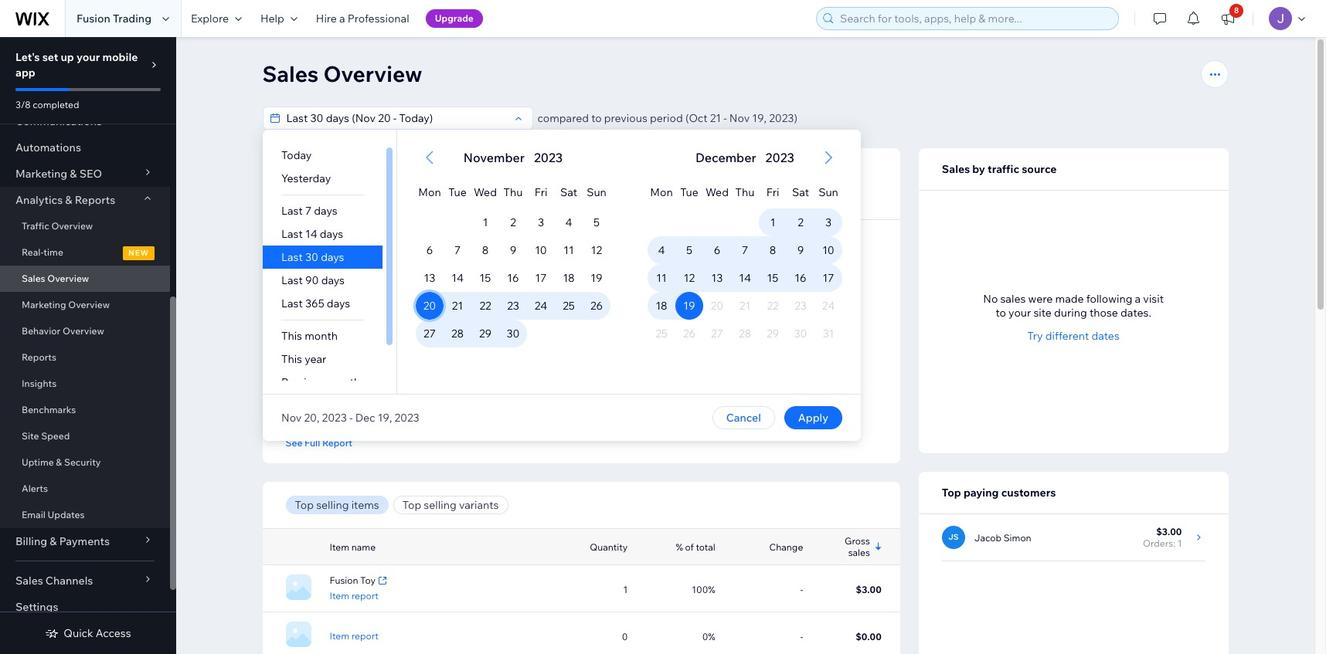 Task type: describe. For each thing, give the bounding box(es) containing it.
item report for 1st the item report button from the bottom
[[330, 631, 379, 643]]

sidebar element
[[0, 0, 176, 655]]

3 for 9
[[825, 216, 831, 230]]

let's
[[15, 50, 40, 64]]

27
[[423, 327, 436, 341]]

2 item report button from the top
[[330, 630, 379, 644]]

apply
[[798, 411, 828, 425]]

0 horizontal spatial 18
[[563, 271, 574, 285]]

1 6 from the left
[[426, 244, 433, 257]]

1 vertical spatial 4
[[658, 244, 665, 257]]

2023 down compared
[[534, 150, 563, 165]]

mon for 4
[[650, 186, 673, 199]]

0 horizontal spatial 12
[[591, 244, 602, 257]]

seo
[[79, 167, 102, 181]]

1 item from the top
[[330, 542, 349, 553]]

thu for 7
[[735, 186, 754, 199]]

made
[[1056, 292, 1084, 306]]

100%
[[692, 584, 716, 596]]

completed
[[33, 99, 79, 111]]

analytics & reports button
[[0, 187, 170, 213]]

2 10 from the left
[[822, 244, 834, 257]]

this for this month
[[281, 329, 302, 343]]

source
[[1022, 162, 1057, 176]]

month for this month
[[304, 329, 337, 343]]

time
[[44, 247, 63, 258]]

try different dates
[[1028, 329, 1120, 343]]

sales left "by"
[[942, 162, 970, 176]]

quick access
[[64, 627, 131, 641]]

selling for variants
[[424, 499, 457, 513]]

top paying customers
[[942, 486, 1056, 500]]

8 button
[[1211, 0, 1245, 37]]

previous month
[[281, 376, 360, 390]]

marketing & seo button
[[0, 161, 170, 187]]

hire a professional
[[316, 12, 409, 26]]

see
[[286, 437, 303, 449]]

2 horizontal spatial 14
[[739, 271, 751, 285]]

2 16 from the left
[[795, 271, 806, 285]]

payments
[[59, 535, 110, 549]]

explore
[[191, 12, 229, 26]]

0 horizontal spatial 5
[[593, 216, 600, 230]]

last for last 14 days
[[281, 227, 303, 241]]

0 vertical spatial 0%
[[333, 187, 346, 197]]

1 horizontal spatial 5
[[686, 244, 692, 257]]

24
[[534, 299, 547, 313]]

speed
[[41, 431, 70, 442]]

month for previous month
[[327, 376, 360, 390]]

see full report
[[286, 437, 353, 449]]

orders:
[[1143, 538, 1176, 550]]

0 vertical spatial 4
[[565, 216, 572, 230]]

benchmarks link
[[0, 397, 170, 424]]

reports inside reports link
[[22, 352, 56, 363]]

previous
[[281, 376, 325, 390]]

benchmarks
[[22, 404, 76, 416]]

1 9 from the left
[[510, 244, 516, 257]]

23
[[507, 299, 519, 313]]

report for 1st the item report button from the bottom
[[352, 631, 379, 643]]

mon for 6
[[418, 186, 441, 199]]

quick
[[64, 627, 93, 641]]

1 horizontal spatial 12
[[684, 271, 695, 285]]

report for 1st the item report button from the top of the page
[[352, 591, 379, 602]]

0 horizontal spatial a
[[339, 12, 345, 26]]

365
[[305, 297, 324, 311]]

insights link
[[0, 371, 170, 397]]

communications button
[[0, 108, 170, 135]]

21 inside row group
[[452, 299, 463, 313]]

behavior overview
[[22, 325, 104, 337]]

last for last 7 days
[[281, 204, 303, 218]]

& for billing
[[50, 535, 57, 549]]

marketing for marketing & seo
[[15, 167, 67, 181]]

days for last 365 days
[[327, 297, 350, 311]]

total
[[696, 542, 716, 553]]

jacob simon
[[975, 532, 1032, 544]]

22
[[479, 299, 491, 313]]

1 row group from the left
[[397, 209, 629, 394]]

30 inside list box
[[305, 250, 318, 264]]

1 horizontal spatial $3.00
[[856, 584, 882, 596]]

days for last 7 days
[[314, 204, 337, 218]]

last 14 days
[[281, 227, 343, 241]]

2023 right dec
[[394, 411, 419, 425]]

fusion for fusion toy
[[330, 575, 358, 587]]

gross
[[845, 536, 870, 547]]

yesterday
[[281, 172, 331, 186]]

item report for 1st the item report button from the top of the page
[[330, 591, 379, 602]]

no sales were made following a visit to your site during those dates.
[[984, 292, 1164, 320]]

Search for tools, apps, help & more... field
[[836, 8, 1114, 29]]

0 vertical spatial 11
[[563, 244, 574, 257]]

wed for 6
[[705, 186, 729, 199]]

site speed
[[22, 431, 70, 442]]

0 vertical spatial $3.00
[[286, 182, 324, 200]]

variants
[[459, 499, 499, 513]]

$0.00
[[856, 631, 882, 643]]

cancel button
[[712, 407, 775, 430]]

sales channels
[[15, 574, 93, 588]]

sat for 9
[[792, 186, 809, 199]]

email updates link
[[0, 503, 170, 529]]

this month
[[281, 329, 337, 343]]

tue for 5
[[680, 186, 698, 199]]

item for 1st the item report button from the top of the page
[[330, 591, 349, 602]]

1 inside $3.00 orders: 1
[[1178, 538, 1182, 550]]

sales overview link
[[0, 266, 170, 292]]

- right (oct
[[724, 111, 727, 125]]

30 inside row group
[[506, 327, 520, 341]]

$3.00 orders: 1
[[1143, 526, 1182, 550]]

grid containing november
[[397, 130, 629, 394]]

2 13 from the left
[[711, 271, 723, 285]]

to inside no sales were made following a visit to your site during those dates.
[[996, 306, 1007, 320]]

site
[[22, 431, 39, 442]]

hire a professional link
[[307, 0, 419, 37]]

1 horizontal spatial 18
[[655, 299, 667, 313]]

& for uptime
[[56, 457, 62, 468]]

traffic overview link
[[0, 213, 170, 240]]

real-time
[[22, 247, 63, 258]]

help
[[261, 12, 284, 26]]

- left dec
[[349, 411, 353, 425]]

2023 down 2023)
[[765, 150, 794, 165]]

1 item report button from the top
[[330, 590, 379, 604]]

traffic
[[22, 220, 49, 232]]

alert containing november
[[459, 148, 567, 167]]

1 horizontal spatial 8
[[769, 244, 776, 257]]

29
[[479, 327, 491, 341]]

0 horizontal spatial 7
[[305, 204, 311, 218]]

were
[[1029, 292, 1053, 306]]

full
[[305, 437, 320, 449]]

apply button
[[784, 407, 842, 430]]

uptime
[[22, 457, 54, 468]]

dec
[[355, 411, 375, 425]]

quick access button
[[45, 627, 131, 641]]

toy
[[360, 575, 376, 587]]

1 horizontal spatial nov
[[730, 111, 750, 125]]

1 10 from the left
[[535, 244, 547, 257]]

settings
[[15, 601, 58, 615]]

0 vertical spatial 19,
[[752, 111, 767, 125]]

2 for 10
[[510, 216, 516, 230]]

paying
[[964, 486, 999, 500]]

let's set up your mobile app
[[15, 50, 138, 80]]

marketing overview link
[[0, 292, 170, 319]]

app
[[15, 66, 35, 80]]

1 vertical spatial 0%
[[702, 631, 716, 643]]

reports inside analytics & reports popup button
[[75, 193, 115, 207]]

& for analytics
[[65, 193, 72, 207]]

this for this year
[[281, 353, 302, 366]]

0 horizontal spatial 19
[[591, 271, 602, 285]]

this year
[[281, 353, 326, 366]]

analytics & reports
[[15, 193, 115, 207]]

fusion toy
[[330, 575, 376, 587]]

different
[[1046, 329, 1090, 343]]

sales for gross
[[849, 547, 870, 559]]

days for last 14 days
[[319, 227, 343, 241]]

period
[[650, 111, 683, 125]]

row containing 4
[[647, 237, 842, 264]]

previous
[[604, 111, 648, 125]]

overview down the professional
[[323, 60, 422, 87]]

sat for 11
[[560, 186, 577, 199]]

uptime & security
[[22, 457, 101, 468]]

item for 1st the item report button from the bottom
[[330, 631, 349, 643]]

fri for 10
[[534, 186, 547, 199]]



Task type: vqa. For each thing, say whether or not it's contained in the screenshot.
DAYS corresponding to Last 365 days
yes



Task type: locate. For each thing, give the bounding box(es) containing it.
& for marketing
[[70, 167, 77, 181]]

0 horizontal spatial 14
[[305, 227, 317, 241]]

overview
[[323, 60, 422, 87], [51, 220, 93, 232], [47, 273, 89, 284], [68, 299, 110, 311], [63, 325, 104, 337]]

1 vertical spatial a
[[1135, 292, 1141, 306]]

automations link
[[0, 135, 170, 161]]

1 horizontal spatial to
[[996, 306, 1007, 320]]

analytics
[[15, 193, 63, 207]]

1 sun from the left
[[586, 186, 606, 199]]

0 horizontal spatial nov
[[281, 411, 301, 425]]

1 horizontal spatial tue
[[680, 186, 698, 199]]

0 horizontal spatial 19,
[[377, 411, 392, 425]]

0 horizontal spatial 15
[[479, 271, 491, 285]]

1 horizontal spatial 19,
[[752, 111, 767, 125]]

tuesday, december 19, 2023 cell
[[675, 292, 703, 320]]

0 horizontal spatial 17
[[535, 271, 547, 285]]

0 horizontal spatial sales
[[313, 167, 339, 181]]

tue for 7
[[448, 186, 466, 199]]

sun for 10
[[818, 186, 838, 199]]

sales right the total
[[313, 167, 339, 181]]

12 up the 26
[[591, 244, 602, 257]]

updates
[[48, 509, 85, 521]]

overview down marketing overview link
[[63, 325, 104, 337]]

1 2 from the left
[[510, 216, 516, 230]]

dates.
[[1121, 306, 1152, 320]]

sat down 2023)
[[792, 186, 809, 199]]

0 vertical spatial 12
[[591, 244, 602, 257]]

0 vertical spatial 19
[[591, 271, 602, 285]]

your right up
[[77, 50, 100, 64]]

email
[[22, 509, 46, 521]]

wed for 8
[[474, 186, 497, 199]]

5
[[593, 216, 600, 230], [686, 244, 692, 257]]

$3.00
[[286, 182, 324, 200], [1157, 526, 1182, 538], [856, 584, 882, 596]]

1 horizontal spatial fusion
[[330, 575, 358, 587]]

sales right no
[[1001, 292, 1026, 306]]

2 this from the top
[[281, 353, 302, 366]]

reports link
[[0, 345, 170, 371]]

17
[[535, 271, 547, 285], [823, 271, 834, 285]]

items
[[351, 499, 379, 513]]

1 horizontal spatial mon
[[650, 186, 673, 199]]

report
[[322, 437, 353, 449]]

last left 90
[[281, 274, 303, 288]]

2 item from the top
[[330, 591, 349, 602]]

behavior overview link
[[0, 319, 170, 345]]

of
[[685, 542, 694, 553]]

1 wed from the left
[[474, 186, 497, 199]]

grid containing december
[[629, 130, 861, 394]]

12 up tuesday, december 19, 2023 cell
[[684, 271, 695, 285]]

0%
[[333, 187, 346, 197], [702, 631, 716, 643]]

1 vertical spatial report
[[352, 631, 379, 643]]

sat
[[560, 186, 577, 199], [792, 186, 809, 199]]

last 90 days
[[281, 274, 344, 288]]

fusion left the trading
[[77, 12, 110, 26]]

1 horizontal spatial alert
[[691, 148, 799, 167]]

1 vertical spatial item
[[330, 591, 349, 602]]

3 for 11
[[538, 216, 544, 230]]

1 15 from the left
[[479, 271, 491, 285]]

days for last 30 days
[[321, 250, 344, 264]]

row
[[416, 172, 610, 209], [647, 172, 842, 209], [416, 209, 610, 237], [647, 209, 842, 237], [416, 237, 610, 264], [647, 237, 842, 264], [416, 264, 610, 292], [647, 264, 842, 292], [416, 292, 610, 320], [647, 292, 842, 320], [416, 320, 610, 348], [647, 320, 842, 348], [416, 348, 610, 376]]

0% down 100%
[[702, 631, 716, 643]]

90
[[305, 274, 319, 288]]

automations
[[15, 141, 81, 155]]

0 horizontal spatial thu
[[503, 186, 523, 199]]

nov 20, 2023 - dec 19, 2023
[[281, 411, 419, 425]]

channels
[[45, 574, 93, 588]]

8 inside button
[[1235, 5, 1239, 15]]

0 horizontal spatial sat
[[560, 186, 577, 199]]

last down last 14 days
[[281, 250, 303, 264]]

2 item report from the top
[[330, 631, 379, 643]]

alert down 2023)
[[691, 148, 799, 167]]

row containing 6
[[416, 237, 610, 264]]

row containing 27
[[416, 320, 610, 348]]

1 vertical spatial item report
[[330, 631, 379, 643]]

- down the 'change'
[[800, 584, 803, 596]]

a left the visit
[[1135, 292, 1141, 306]]

0 horizontal spatial 0%
[[333, 187, 346, 197]]

None field
[[282, 107, 509, 129]]

0 horizontal spatial top
[[295, 499, 314, 513]]

0 vertical spatial item
[[330, 542, 349, 553]]

sales for no
[[1001, 292, 1026, 306]]

0
[[622, 631, 628, 643]]

1 tue from the left
[[448, 186, 466, 199]]

2023 right 20,
[[322, 411, 347, 425]]

30 right 29
[[506, 327, 520, 341]]

0 horizontal spatial to
[[592, 111, 602, 125]]

reports down the seo
[[75, 193, 115, 207]]

sales
[[262, 60, 319, 87], [942, 162, 970, 176], [22, 273, 45, 284], [15, 574, 43, 588]]

see full report button
[[286, 436, 353, 450]]

sales by traffic source
[[942, 162, 1057, 176]]

nov left 20,
[[281, 411, 301, 425]]

1 horizontal spatial 7
[[454, 244, 460, 257]]

2 2 from the left
[[798, 216, 803, 230]]

top left items
[[295, 499, 314, 513]]

following
[[1087, 292, 1133, 306]]

2 for 8
[[798, 216, 803, 230]]

a
[[339, 12, 345, 26], [1135, 292, 1141, 306]]

0 horizontal spatial alert
[[459, 148, 567, 167]]

0 vertical spatial item report button
[[330, 590, 379, 604]]

1 vertical spatial 19
[[683, 299, 695, 313]]

selling left variants
[[424, 499, 457, 513]]

0 vertical spatial a
[[339, 12, 345, 26]]

days right 90
[[321, 274, 344, 288]]

billing
[[15, 535, 47, 549]]

alert
[[459, 148, 567, 167], [691, 148, 799, 167]]

2 horizontal spatial 7
[[742, 244, 748, 257]]

overview for behavior overview link
[[63, 325, 104, 337]]

0 horizontal spatial 16
[[507, 271, 519, 285]]

1 last from the top
[[281, 204, 303, 218]]

1 mon from the left
[[418, 186, 441, 199]]

1 horizontal spatial wed
[[705, 186, 729, 199]]

1 horizontal spatial mon tue wed thu
[[650, 186, 754, 199]]

1 vertical spatial 30
[[506, 327, 520, 341]]

top
[[942, 486, 962, 500], [295, 499, 314, 513], [403, 499, 422, 513]]

row containing 20
[[416, 292, 610, 320]]

0 vertical spatial marketing
[[15, 167, 67, 181]]

days up 'last 30 days'
[[319, 227, 343, 241]]

0 horizontal spatial mon tue wed thu
[[418, 186, 523, 199]]

grid
[[397, 130, 629, 394], [629, 130, 861, 394]]

0 vertical spatial to
[[592, 111, 602, 125]]

1 vertical spatial 12
[[684, 271, 695, 285]]

18 left tuesday, december 19, 2023 cell
[[655, 299, 667, 313]]

sun
[[586, 186, 606, 199], [818, 186, 838, 199]]

1 horizontal spatial 17
[[823, 271, 834, 285]]

row containing 11
[[647, 264, 842, 292]]

your inside no sales were made following a visit to your site during those dates.
[[1009, 306, 1032, 320]]

2 horizontal spatial 8
[[1235, 5, 1239, 15]]

jacob
[[975, 532, 1002, 544]]

- left $0.00
[[800, 631, 803, 643]]

0 horizontal spatial 2
[[510, 216, 516, 230]]

2 6 from the left
[[714, 244, 720, 257]]

0 vertical spatial report
[[352, 591, 379, 602]]

0 horizontal spatial 13
[[424, 271, 435, 285]]

access
[[96, 627, 131, 641]]

1 horizontal spatial 16
[[795, 271, 806, 285]]

sun for 12
[[586, 186, 606, 199]]

billing & payments button
[[0, 529, 170, 555]]

& inside dropdown button
[[50, 535, 57, 549]]

30
[[305, 250, 318, 264], [506, 327, 520, 341]]

$3.00 inside $3.00 orders: 1
[[1157, 526, 1182, 538]]

1 vertical spatial month
[[327, 376, 360, 390]]

top for top paying customers
[[942, 486, 962, 500]]

1 vertical spatial 18
[[655, 299, 667, 313]]

sales right the 'change'
[[849, 547, 870, 559]]

0 vertical spatial nov
[[730, 111, 750, 125]]

0 horizontal spatial 3
[[538, 216, 544, 230]]

help button
[[251, 0, 307, 37]]

top selling items
[[295, 499, 379, 513]]

this left year
[[281, 353, 302, 366]]

selling for items
[[316, 499, 349, 513]]

days up last 14 days
[[314, 204, 337, 218]]

your inside let's set up your mobile app
[[77, 50, 100, 64]]

tue down december
[[680, 186, 698, 199]]

mon
[[418, 186, 441, 199], [650, 186, 673, 199]]

20,
[[304, 411, 319, 425]]

4
[[565, 216, 572, 230], [658, 244, 665, 257]]

%
[[676, 542, 683, 553]]

1 grid from the left
[[397, 130, 629, 394]]

0 vertical spatial your
[[77, 50, 100, 64]]

1 16 from the left
[[507, 271, 519, 285]]

1 vertical spatial fusion
[[330, 575, 358, 587]]

1 thu from the left
[[503, 186, 523, 199]]

sales overview down the "time"
[[22, 273, 89, 284]]

uptime & security link
[[0, 450, 170, 476]]

21 right 20 on the left of the page
[[452, 299, 463, 313]]

sales down real-
[[22, 273, 45, 284]]

2 tue from the left
[[680, 186, 698, 199]]

1 vertical spatial your
[[1009, 306, 1032, 320]]

wed down november
[[474, 186, 497, 199]]

2 report from the top
[[352, 631, 379, 643]]

this up the this year
[[281, 329, 302, 343]]

mon tue wed thu for 7
[[418, 186, 523, 199]]

thu
[[503, 186, 523, 199], [735, 186, 754, 199]]

1 horizontal spatial a
[[1135, 292, 1141, 306]]

year
[[304, 353, 326, 366]]

overview up the marketing overview
[[47, 273, 89, 284]]

mon tue wed thu for 5
[[650, 186, 754, 199]]

1 horizontal spatial 0%
[[702, 631, 716, 643]]

21 right (oct
[[710, 111, 721, 125]]

2 grid from the left
[[629, 130, 861, 394]]

1 horizontal spatial top
[[403, 499, 422, 513]]

sales inside gross sales
[[849, 547, 870, 559]]

2 sun from the left
[[818, 186, 838, 199]]

sat down compared
[[560, 186, 577, 199]]

fusion left toy
[[330, 575, 358, 587]]

2 selling from the left
[[424, 499, 457, 513]]

marketing overview
[[22, 299, 110, 311]]

1 vertical spatial to
[[996, 306, 1007, 320]]

14 inside list box
[[305, 227, 317, 241]]

2 horizontal spatial $3.00
[[1157, 526, 1182, 538]]

2 vertical spatial sales
[[849, 547, 870, 559]]

fri for 8
[[766, 186, 779, 199]]

& down marketing & seo at the left top of the page
[[65, 193, 72, 207]]

month up year
[[304, 329, 337, 343]]

0 horizontal spatial 30
[[305, 250, 318, 264]]

19, left 2023)
[[752, 111, 767, 125]]

2 mon tue wed thu from the left
[[650, 186, 754, 199]]

3/8
[[15, 99, 31, 111]]

mon tue wed thu
[[418, 186, 523, 199], [650, 186, 754, 199]]

a right hire at the top
[[339, 12, 345, 26]]

19, right dec
[[377, 411, 392, 425]]

tue down november
[[448, 186, 466, 199]]

1 report from the top
[[352, 591, 379, 602]]

last up last 14 days
[[281, 204, 303, 218]]

last 30 days
[[281, 250, 344, 264]]

wed down december
[[705, 186, 729, 199]]

monday, november 20, 2023 cell
[[416, 292, 443, 320]]

1 vertical spatial nov
[[281, 411, 301, 425]]

nov up december
[[730, 111, 750, 125]]

& inside dropdown button
[[70, 167, 77, 181]]

0 horizontal spatial 6
[[426, 244, 433, 257]]

1 horizontal spatial fri
[[766, 186, 779, 199]]

3 item from the top
[[330, 631, 349, 643]]

behavior
[[22, 325, 60, 337]]

new
[[128, 248, 149, 258]]

top for top selling variants
[[403, 499, 422, 513]]

overview down sales overview link
[[68, 299, 110, 311]]

up
[[61, 50, 74, 64]]

2 fri from the left
[[766, 186, 779, 199]]

fusion for fusion trading
[[77, 12, 110, 26]]

your
[[77, 50, 100, 64], [1009, 306, 1032, 320]]

5 last from the top
[[281, 297, 303, 311]]

row containing 13
[[416, 264, 610, 292]]

days up last 90 days
[[321, 250, 344, 264]]

last for last 365 days
[[281, 297, 303, 311]]

3
[[538, 216, 544, 230], [825, 216, 831, 230]]

0 vertical spatial fusion
[[77, 12, 110, 26]]

1 13 from the left
[[424, 271, 435, 285]]

sales inside no sales were made following a visit to your site during those dates.
[[1001, 292, 1026, 306]]

overview down analytics & reports
[[51, 220, 93, 232]]

3 last from the top
[[281, 250, 303, 264]]

2 9 from the left
[[797, 244, 804, 257]]

1 selling from the left
[[316, 499, 349, 513]]

sales for total
[[313, 167, 339, 181]]

25
[[563, 299, 575, 313]]

2 row group from the left
[[629, 209, 861, 394]]

mon tue wed thu down december
[[650, 186, 754, 199]]

12
[[591, 244, 602, 257], [684, 271, 695, 285]]

2023)
[[769, 111, 798, 125]]

& right billing
[[50, 535, 57, 549]]

1 horizontal spatial reports
[[75, 193, 115, 207]]

18
[[563, 271, 574, 285], [655, 299, 667, 313]]

0 horizontal spatial reports
[[22, 352, 56, 363]]

2 horizontal spatial sales
[[1001, 292, 1026, 306]]

marketing for marketing overview
[[22, 299, 66, 311]]

0 horizontal spatial 8
[[482, 244, 488, 257]]

2 alert from the left
[[691, 148, 799, 167]]

1 vertical spatial 21
[[452, 299, 463, 313]]

marketing up behavior
[[22, 299, 66, 311]]

try different dates button
[[1028, 329, 1120, 343]]

1 alert from the left
[[459, 148, 567, 167]]

last 7 days
[[281, 204, 337, 218]]

marketing up the analytics at the top left of the page
[[15, 167, 67, 181]]

& right uptime
[[56, 457, 62, 468]]

26
[[590, 299, 603, 313]]

set
[[42, 50, 58, 64]]

2 last from the top
[[281, 227, 303, 241]]

1 vertical spatial marketing
[[22, 299, 66, 311]]

last for last 90 days
[[281, 274, 303, 288]]

site
[[1034, 306, 1052, 320]]

overview for traffic overview link
[[51, 220, 93, 232]]

to
[[592, 111, 602, 125], [996, 306, 1007, 320]]

last for last 30 days
[[281, 250, 303, 264]]

marketing inside dropdown button
[[15, 167, 67, 181]]

2 wed from the left
[[705, 186, 729, 199]]

1 item report from the top
[[330, 591, 379, 602]]

0 horizontal spatial 9
[[510, 244, 516, 257]]

0 horizontal spatial tue
[[448, 186, 466, 199]]

top for top selling items
[[295, 499, 314, 513]]

2 vertical spatial item
[[330, 631, 349, 643]]

13
[[424, 271, 435, 285], [711, 271, 723, 285]]

19 inside cell
[[683, 299, 695, 313]]

reports up insights
[[22, 352, 56, 363]]

0 vertical spatial 18
[[563, 271, 574, 285]]

& left the seo
[[70, 167, 77, 181]]

2 17 from the left
[[823, 271, 834, 285]]

last left 365
[[281, 297, 303, 311]]

dates
[[1092, 329, 1120, 343]]

sales overview inside sidebar 'element'
[[22, 273, 89, 284]]

selling left items
[[316, 499, 349, 513]]

days for last 90 days
[[321, 274, 344, 288]]

1 horizontal spatial sales overview
[[262, 60, 422, 87]]

your left site
[[1009, 306, 1032, 320]]

site speed link
[[0, 424, 170, 450]]

2
[[510, 216, 516, 230], [798, 216, 803, 230]]

list box
[[262, 144, 396, 394]]

month up the nov 20, 2023 - dec 19, 2023
[[327, 376, 360, 390]]

28
[[451, 327, 464, 341]]

0 horizontal spatial your
[[77, 50, 100, 64]]

sales
[[313, 167, 339, 181], [1001, 292, 1026, 306], [849, 547, 870, 559]]

1 fri from the left
[[534, 186, 547, 199]]

quantity
[[590, 542, 628, 553]]

& inside popup button
[[65, 193, 72, 207]]

0 vertical spatial reports
[[75, 193, 115, 207]]

thu down december
[[735, 186, 754, 199]]

2 sat from the left
[[792, 186, 809, 199]]

1 vertical spatial $3.00
[[1157, 526, 1182, 538]]

sales inside dropdown button
[[15, 574, 43, 588]]

2 15 from the left
[[767, 271, 778, 285]]

overview for marketing overview link
[[68, 299, 110, 311]]

0 horizontal spatial 10
[[535, 244, 547, 257]]

1 this from the top
[[281, 329, 302, 343]]

0 vertical spatial 21
[[710, 111, 721, 125]]

1 vertical spatial sales overview
[[22, 273, 89, 284]]

1 17 from the left
[[535, 271, 547, 285]]

upgrade button
[[426, 9, 483, 28]]

1 horizontal spatial 14
[[451, 271, 463, 285]]

alert down compared
[[459, 148, 567, 167]]

1 horizontal spatial sun
[[818, 186, 838, 199]]

0 horizontal spatial 21
[[452, 299, 463, 313]]

to left site
[[996, 306, 1007, 320]]

alerts link
[[0, 476, 170, 503]]

top right items
[[403, 499, 422, 513]]

compared to previous period (oct 21 - nov 19, 2023)
[[538, 111, 798, 125]]

1 vertical spatial 11
[[656, 271, 667, 285]]

top selling variants
[[403, 499, 499, 513]]

nov
[[730, 111, 750, 125], [281, 411, 301, 425]]

sales down help button
[[262, 60, 319, 87]]

2 thu from the left
[[735, 186, 754, 199]]

0% down total sales
[[333, 187, 346, 197]]

1 horizontal spatial 11
[[656, 271, 667, 285]]

report
[[352, 591, 379, 602], [352, 631, 379, 643]]

security
[[64, 457, 101, 468]]

today
[[281, 148, 311, 162]]

2 3 from the left
[[825, 216, 831, 230]]

1 horizontal spatial 6
[[714, 244, 720, 257]]

2 mon from the left
[[650, 186, 673, 199]]

thu down november
[[503, 186, 523, 199]]

top left paying
[[942, 486, 962, 500]]

a inside no sales were made following a visit to your site during those dates.
[[1135, 292, 1141, 306]]

alert containing december
[[691, 148, 799, 167]]

1 3 from the left
[[538, 216, 544, 230]]

row group
[[397, 209, 629, 394], [629, 209, 861, 394]]

sales overview down hire at the top
[[262, 60, 422, 87]]

fri
[[534, 186, 547, 199], [766, 186, 779, 199]]

1 vertical spatial 19,
[[377, 411, 392, 425]]

email updates
[[22, 509, 85, 521]]

1 horizontal spatial selling
[[424, 499, 457, 513]]

sales up settings
[[15, 574, 43, 588]]

thu for 9
[[503, 186, 523, 199]]

2 horizontal spatial top
[[942, 486, 962, 500]]

mon tue wed thu down november
[[418, 186, 523, 199]]

last down last 7 days
[[281, 227, 303, 241]]

days right 365
[[327, 297, 350, 311]]

cancel
[[726, 411, 761, 425]]

1 sat from the left
[[560, 186, 577, 199]]

list box containing today
[[262, 144, 396, 394]]

1 horizontal spatial 10
[[822, 244, 834, 257]]

overview for sales overview link
[[47, 273, 89, 284]]

4 last from the top
[[281, 274, 303, 288]]

row containing 18
[[647, 292, 842, 320]]

to left previous
[[592, 111, 602, 125]]

1 mon tue wed thu from the left
[[418, 186, 523, 199]]

hire
[[316, 12, 337, 26]]

no
[[984, 292, 998, 306]]

30 up 90
[[305, 250, 318, 264]]

18 up 25
[[563, 271, 574, 285]]



